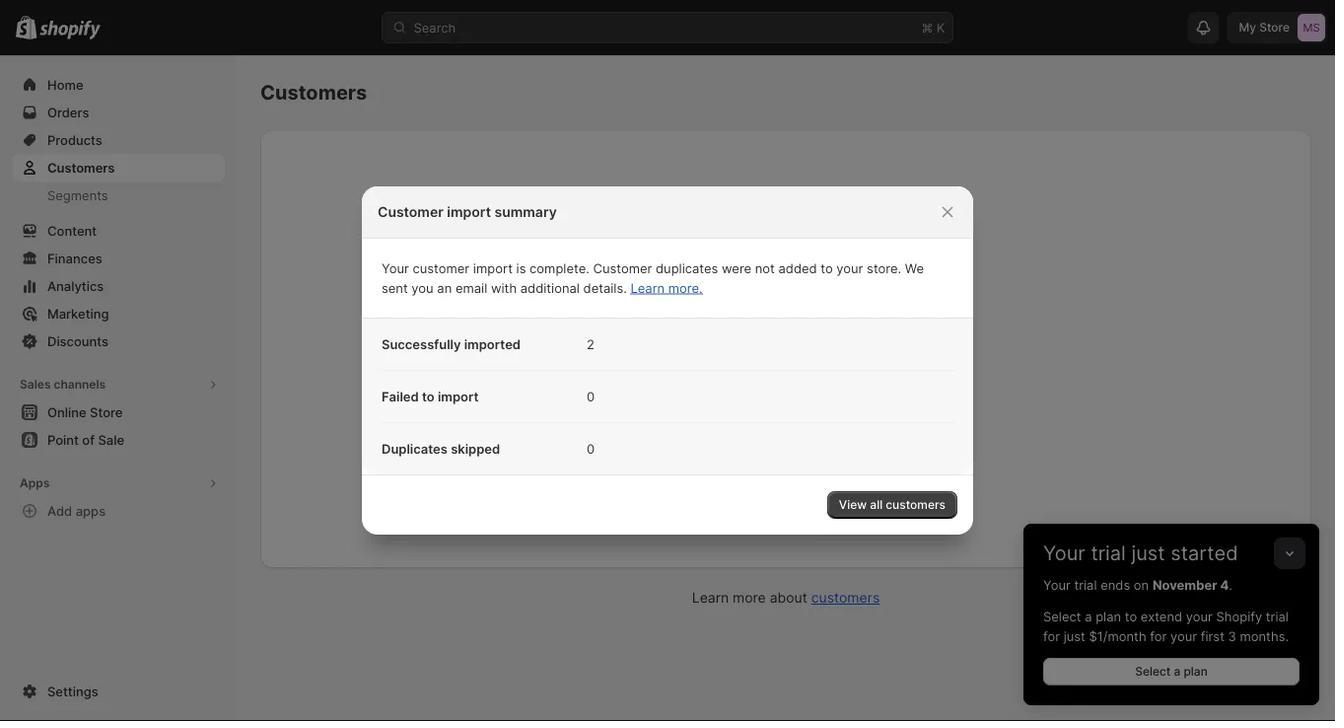Task type: describe. For each thing, give the bounding box(es) containing it.
duplicates
[[656, 260, 718, 276]]

learn for learn more about customers
[[692, 589, 729, 606]]

settings link
[[12, 678, 225, 705]]

shopify
[[1217, 609, 1263, 624]]

your trial just started
[[1044, 541, 1238, 565]]

your for your trial just started
[[1044, 541, 1086, 565]]

1 horizontal spatial customers
[[260, 80, 367, 105]]

select for select a plan
[[1135, 664, 1171, 679]]

customer import summary
[[378, 204, 557, 220]]

0 vertical spatial customer
[[378, 204, 444, 220]]

sales channels button
[[12, 371, 225, 398]]

import for to
[[438, 389, 479, 404]]

sent
[[382, 280, 408, 295]]

apps
[[76, 503, 106, 518]]

apps
[[20, 476, 50, 490]]

2 0 from the top
[[587, 441, 595, 456]]

complete.
[[530, 260, 590, 276]]

learn more. link
[[631, 280, 703, 295]]

.
[[1229, 577, 1233, 592]]

details,
[[709, 415, 750, 429]]

segments.
[[800, 431, 858, 445]]

an
[[437, 280, 452, 295]]

failed to import
[[382, 389, 479, 404]]

customer import summary dialog
[[0, 186, 1335, 535]]

settings
[[47, 684, 98, 699]]

first
[[1201, 628, 1225, 644]]

ends
[[1101, 577, 1131, 592]]

view all customers button
[[827, 491, 958, 519]]

imported
[[464, 336, 521, 352]]

1 0 from the top
[[587, 389, 595, 404]]

is
[[516, 260, 526, 276]]

duplicates skipped
[[382, 441, 500, 456]]

search
[[414, 20, 456, 35]]

more
[[733, 589, 766, 606]]

plan for select a plan to extend your shopify trial for just $1/month for your first 3 months.
[[1096, 609, 1122, 624]]

your inside your customer import is complete. customer duplicates were not added to your store. we sent you an email with additional details.
[[837, 260, 863, 276]]

3
[[1228, 628, 1237, 644]]

and
[[910, 415, 931, 429]]

a for select a plan to extend your shopify trial for just $1/month for your first 3 months.
[[1085, 609, 1092, 624]]

select a plan link
[[1044, 658, 1300, 685]]

just inside select a plan to extend your shopify trial for just $1/month for your first 3 months.
[[1064, 628, 1086, 644]]

trial for just
[[1091, 541, 1126, 565]]

your customer import is complete. customer duplicates were not added to your store. we sent you an email with additional details.
[[382, 260, 924, 295]]

import for customer
[[473, 260, 513, 276]]

1 vertical spatial customers
[[47, 160, 115, 175]]

november
[[1153, 577, 1218, 592]]

1 for from the left
[[1044, 628, 1060, 644]]

learn more.
[[631, 280, 703, 295]]

customers inside the manage customer details, see customer order history, and group customers into segments.
[[714, 431, 773, 445]]

apps button
[[12, 469, 225, 497]]

0 horizontal spatial to
[[422, 389, 435, 404]]

discounts
[[47, 333, 108, 349]]

into
[[776, 431, 797, 445]]

shopify image
[[40, 20, 101, 40]]

store.
[[867, 260, 902, 276]]

add apps
[[47, 503, 106, 518]]

customers inside "button"
[[721, 468, 781, 482]]

to inside select a plan to extend your shopify trial for just $1/month for your first 3 months.
[[1125, 609, 1137, 624]]

add for add apps
[[47, 503, 72, 518]]

add for add customer
[[812, 468, 835, 482]]

more.
[[669, 280, 703, 295]]

added
[[779, 260, 817, 276]]

just inside dropdown button
[[1132, 541, 1165, 565]]

started
[[1171, 541, 1238, 565]]

customers link
[[811, 589, 880, 606]]

select for select a plan to extend your shopify trial for just $1/month for your first 3 months.
[[1044, 609, 1082, 624]]

summary
[[495, 204, 557, 220]]

extend
[[1141, 609, 1183, 624]]

sales channels
[[20, 377, 106, 392]]

add customer
[[812, 468, 892, 482]]

all
[[870, 498, 883, 512]]

failed
[[382, 389, 419, 404]]

home link
[[12, 71, 225, 99]]

on
[[1134, 577, 1149, 592]]

home
[[47, 77, 83, 92]]

⌘ k
[[922, 20, 945, 35]]

about
[[770, 589, 808, 606]]

you
[[412, 280, 434, 295]]

we
[[905, 260, 924, 276]]

4
[[1221, 577, 1229, 592]]

email
[[456, 280, 488, 295]]

history,
[[865, 415, 907, 429]]

with
[[491, 280, 517, 295]]

0 vertical spatial import
[[447, 204, 491, 220]]



Task type: locate. For each thing, give the bounding box(es) containing it.
select
[[1044, 609, 1082, 624], [1135, 664, 1171, 679]]

add inside button
[[47, 503, 72, 518]]

1 horizontal spatial select
[[1135, 664, 1171, 679]]

discounts link
[[12, 327, 225, 355]]

1 vertical spatial a
[[1174, 664, 1181, 679]]

add left apps
[[47, 503, 72, 518]]

⌘
[[922, 20, 933, 35]]

0 horizontal spatial add
[[47, 503, 72, 518]]

your for your customer import is complete. customer duplicates were not added to your store. we sent you an email with additional details.
[[382, 260, 409, 276]]

duplicates
[[382, 441, 448, 456]]

add
[[812, 468, 835, 482], [47, 503, 72, 518]]

a
[[1085, 609, 1092, 624], [1174, 664, 1181, 679]]

1 horizontal spatial for
[[1150, 628, 1167, 644]]

select inside select a plan to extend your shopify trial for just $1/month for your first 3 months.
[[1044, 609, 1082, 624]]

plan inside select a plan to extend your shopify trial for just $1/month for your first 3 months.
[[1096, 609, 1122, 624]]

group
[[934, 415, 967, 429]]

0 horizontal spatial customer
[[378, 204, 444, 220]]

1 vertical spatial your
[[1044, 541, 1086, 565]]

customers
[[714, 431, 773, 445], [721, 468, 781, 482], [886, 498, 946, 512], [811, 589, 880, 606]]

0 horizontal spatial just
[[1064, 628, 1086, 644]]

order
[[832, 415, 862, 429]]

customers inside button
[[886, 498, 946, 512]]

customer up an
[[413, 260, 470, 276]]

a inside select a plan to extend your shopify trial for just $1/month for your first 3 months.
[[1085, 609, 1092, 624]]

trial up months.
[[1266, 609, 1289, 624]]

sales
[[20, 377, 51, 392]]

1 vertical spatial just
[[1064, 628, 1086, 644]]

1 vertical spatial import
[[473, 260, 513, 276]]

import customers
[[680, 468, 781, 482]]

your trial just started element
[[1024, 575, 1320, 705]]

add customer link
[[800, 462, 904, 489]]

manage
[[605, 415, 650, 429]]

2
[[587, 336, 595, 352]]

0 horizontal spatial plan
[[1096, 609, 1122, 624]]

1 vertical spatial learn
[[692, 589, 729, 606]]

1 horizontal spatial to
[[821, 260, 833, 276]]

skipped
[[451, 441, 500, 456]]

1 vertical spatial trial
[[1075, 577, 1097, 592]]

select down select a plan to extend your shopify trial for just $1/month for your first 3 months.
[[1135, 664, 1171, 679]]

1 vertical spatial plan
[[1184, 664, 1208, 679]]

0 vertical spatial customers
[[260, 80, 367, 105]]

import
[[680, 468, 718, 482]]

1 horizontal spatial plan
[[1184, 664, 1208, 679]]

to right failed
[[422, 389, 435, 404]]

just left $1/month
[[1064, 628, 1086, 644]]

segments
[[47, 187, 108, 203]]

additional
[[521, 280, 580, 295]]

1 vertical spatial to
[[422, 389, 435, 404]]

channels
[[54, 377, 106, 392]]

customers right about
[[811, 589, 880, 606]]

customers down details,
[[714, 431, 773, 445]]

trial inside select a plan to extend your shopify trial for just $1/month for your first 3 months.
[[1266, 609, 1289, 624]]

customer up the you at the top left
[[378, 204, 444, 220]]

0 vertical spatial a
[[1085, 609, 1092, 624]]

view all customers
[[839, 498, 946, 512]]

learn left more
[[692, 589, 729, 606]]

customer inside your customer import is complete. customer duplicates were not added to your store. we sent you an email with additional details.
[[413, 260, 470, 276]]

2 vertical spatial your
[[1171, 628, 1197, 644]]

manage customer details, see customer order history, and group customers into segments.
[[605, 415, 967, 445]]

to up $1/month
[[1125, 609, 1137, 624]]

your inside your customer import is complete. customer duplicates were not added to your store. we sent you an email with additional details.
[[382, 260, 409, 276]]

your left first
[[1171, 628, 1197, 644]]

to
[[821, 260, 833, 276], [422, 389, 435, 404], [1125, 609, 1137, 624]]

trial up the ends
[[1091, 541, 1126, 565]]

1 horizontal spatial add
[[812, 468, 835, 482]]

customer left details,
[[653, 415, 706, 429]]

0 vertical spatial learn
[[631, 280, 665, 295]]

plan down first
[[1184, 664, 1208, 679]]

0 vertical spatial plan
[[1096, 609, 1122, 624]]

2 vertical spatial to
[[1125, 609, 1137, 624]]

0 horizontal spatial a
[[1085, 609, 1092, 624]]

trial
[[1091, 541, 1126, 565], [1075, 577, 1097, 592], [1266, 609, 1289, 624]]

1 horizontal spatial a
[[1174, 664, 1181, 679]]

1 horizontal spatial customer
[[593, 260, 652, 276]]

1 horizontal spatial just
[[1132, 541, 1165, 565]]

0 vertical spatial select
[[1044, 609, 1082, 624]]

import customers button
[[668, 462, 793, 489]]

$1/month
[[1089, 628, 1147, 644]]

1 vertical spatial 0
[[587, 441, 595, 456]]

import inside your customer import is complete. customer duplicates were not added to your store. we sent you an email with additional details.
[[473, 260, 513, 276]]

learn
[[631, 280, 665, 295], [692, 589, 729, 606]]

add apps button
[[12, 497, 225, 525]]

customer for add
[[838, 468, 892, 482]]

0 horizontal spatial for
[[1044, 628, 1060, 644]]

import left summary
[[447, 204, 491, 220]]

your left the ends
[[1044, 577, 1071, 592]]

2 vertical spatial trial
[[1266, 609, 1289, 624]]

2 horizontal spatial to
[[1125, 609, 1137, 624]]

2 for from the left
[[1150, 628, 1167, 644]]

your inside dropdown button
[[1044, 541, 1086, 565]]

plan up $1/month
[[1096, 609, 1122, 624]]

your trial ends on november 4 .
[[1044, 577, 1233, 592]]

for down extend
[[1150, 628, 1167, 644]]

0 horizontal spatial customers
[[47, 160, 115, 175]]

customer
[[378, 204, 444, 220], [593, 260, 652, 276]]

successfully imported
[[382, 336, 521, 352]]

k
[[937, 20, 945, 35]]

were
[[722, 260, 752, 276]]

segments link
[[12, 181, 225, 209]]

trial for ends
[[1075, 577, 1097, 592]]

for left $1/month
[[1044, 628, 1060, 644]]

0 vertical spatial 0
[[587, 389, 595, 404]]

your up your trial ends on november 4 .
[[1044, 541, 1086, 565]]

1 vertical spatial select
[[1135, 664, 1171, 679]]

0 vertical spatial add
[[812, 468, 835, 482]]

customer for your
[[413, 260, 470, 276]]

not
[[755, 260, 775, 276]]

add down segments.
[[812, 468, 835, 482]]

to right "added"
[[821, 260, 833, 276]]

select a plan
[[1135, 664, 1208, 679]]

customer inside your customer import is complete. customer duplicates were not added to your store. we sent you an email with additional details.
[[593, 260, 652, 276]]

1 vertical spatial your
[[1186, 609, 1213, 624]]

a down select a plan to extend your shopify trial for just $1/month for your first 3 months.
[[1174, 664, 1181, 679]]

just
[[1132, 541, 1165, 565], [1064, 628, 1086, 644]]

import up with
[[473, 260, 513, 276]]

select down your trial ends on november 4 .
[[1044, 609, 1082, 624]]

import
[[447, 204, 491, 220], [473, 260, 513, 276], [438, 389, 479, 404]]

1 horizontal spatial learn
[[692, 589, 729, 606]]

view
[[839, 498, 867, 512]]

0 vertical spatial your
[[382, 260, 409, 276]]

your left store.
[[837, 260, 863, 276]]

see
[[753, 415, 773, 429]]

2 vertical spatial your
[[1044, 577, 1071, 592]]

0 horizontal spatial select
[[1044, 609, 1082, 624]]

0 vertical spatial just
[[1132, 541, 1165, 565]]

your up first
[[1186, 609, 1213, 624]]

successfully
[[382, 336, 461, 352]]

2 vertical spatial import
[[438, 389, 479, 404]]

1 vertical spatial customer
[[593, 260, 652, 276]]

customer up all
[[838, 468, 892, 482]]

customer for manage
[[653, 415, 706, 429]]

1 vertical spatial add
[[47, 503, 72, 518]]

0 horizontal spatial learn
[[631, 280, 665, 295]]

0 vertical spatial your
[[837, 260, 863, 276]]

learn inside customer import summary dialog
[[631, 280, 665, 295]]

a for select a plan
[[1174, 664, 1181, 679]]

select a plan to extend your shopify trial for just $1/month for your first 3 months.
[[1044, 609, 1289, 644]]

0 vertical spatial trial
[[1091, 541, 1126, 565]]

a up $1/month
[[1085, 609, 1092, 624]]

learn left more. at the top right of the page
[[631, 280, 665, 295]]

plan for select a plan
[[1184, 664, 1208, 679]]

customer up into
[[776, 415, 829, 429]]

0
[[587, 389, 595, 404], [587, 441, 595, 456]]

learn for learn more.
[[631, 280, 665, 295]]

just up on
[[1132, 541, 1165, 565]]

customer up details.
[[593, 260, 652, 276]]

your trial just started button
[[1024, 524, 1320, 565]]

details.
[[583, 280, 627, 295]]

your
[[837, 260, 863, 276], [1186, 609, 1213, 624], [1171, 628, 1197, 644]]

months.
[[1240, 628, 1289, 644]]

your
[[382, 260, 409, 276], [1044, 541, 1086, 565], [1044, 577, 1071, 592]]

import down 'successfully imported'
[[438, 389, 479, 404]]

customers link
[[12, 154, 225, 181]]

customers right all
[[886, 498, 946, 512]]

learn more about customers
[[692, 589, 880, 606]]

your up sent
[[382, 260, 409, 276]]

trial inside your trial just started dropdown button
[[1091, 541, 1126, 565]]

trial left the ends
[[1075, 577, 1097, 592]]

plan
[[1096, 609, 1122, 624], [1184, 664, 1208, 679]]

0 vertical spatial to
[[821, 260, 833, 276]]

to inside your customer import is complete. customer duplicates were not added to your store. we sent you an email with additional details.
[[821, 260, 833, 276]]

customers down into
[[721, 468, 781, 482]]



Task type: vqa. For each thing, say whether or not it's contained in the screenshot.
the left add
yes



